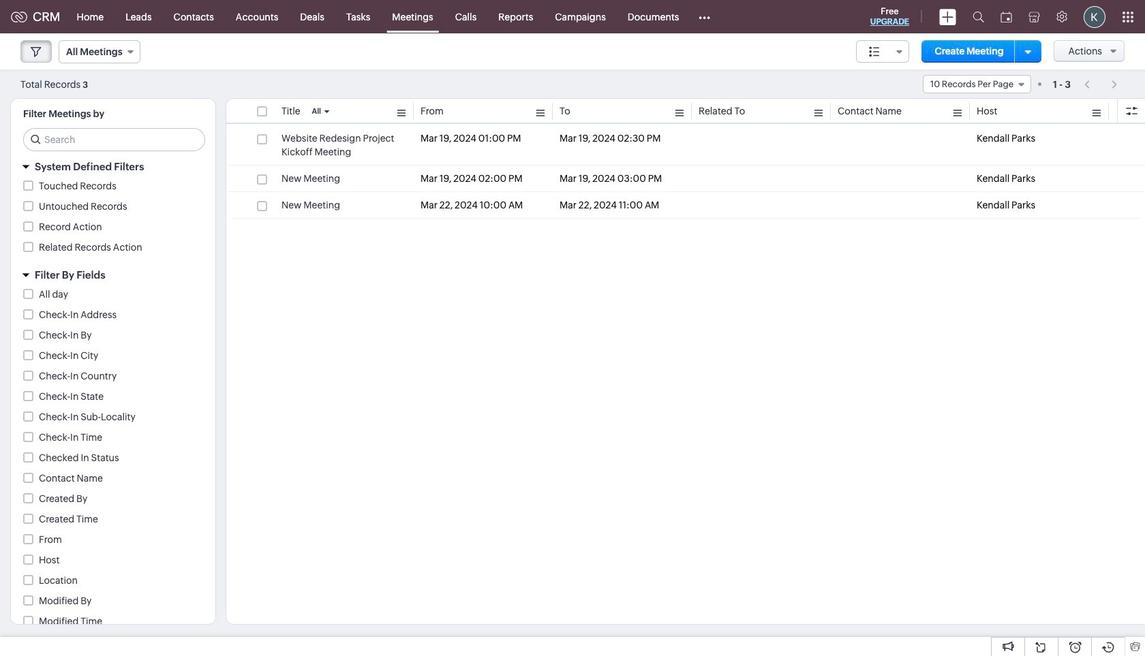 Task type: locate. For each thing, give the bounding box(es) containing it.
calendar image
[[1001, 11, 1012, 22]]

row group
[[226, 125, 1145, 219]]

navigation
[[1078, 74, 1125, 94]]

none field size
[[856, 40, 909, 63]]

create menu image
[[939, 9, 956, 25]]

None field
[[59, 40, 140, 63], [856, 40, 909, 63], [923, 75, 1031, 93], [59, 40, 140, 63], [923, 75, 1031, 93]]

size image
[[869, 46, 880, 58]]



Task type: describe. For each thing, give the bounding box(es) containing it.
profile image
[[1084, 6, 1106, 28]]

search image
[[973, 11, 984, 22]]

Search text field
[[24, 129, 204, 151]]

Other Modules field
[[690, 6, 719, 28]]

create menu element
[[931, 0, 964, 33]]

search element
[[964, 0, 992, 33]]

logo image
[[11, 11, 27, 22]]

profile element
[[1076, 0, 1114, 33]]



Task type: vqa. For each thing, say whether or not it's contained in the screenshot.
Status
no



